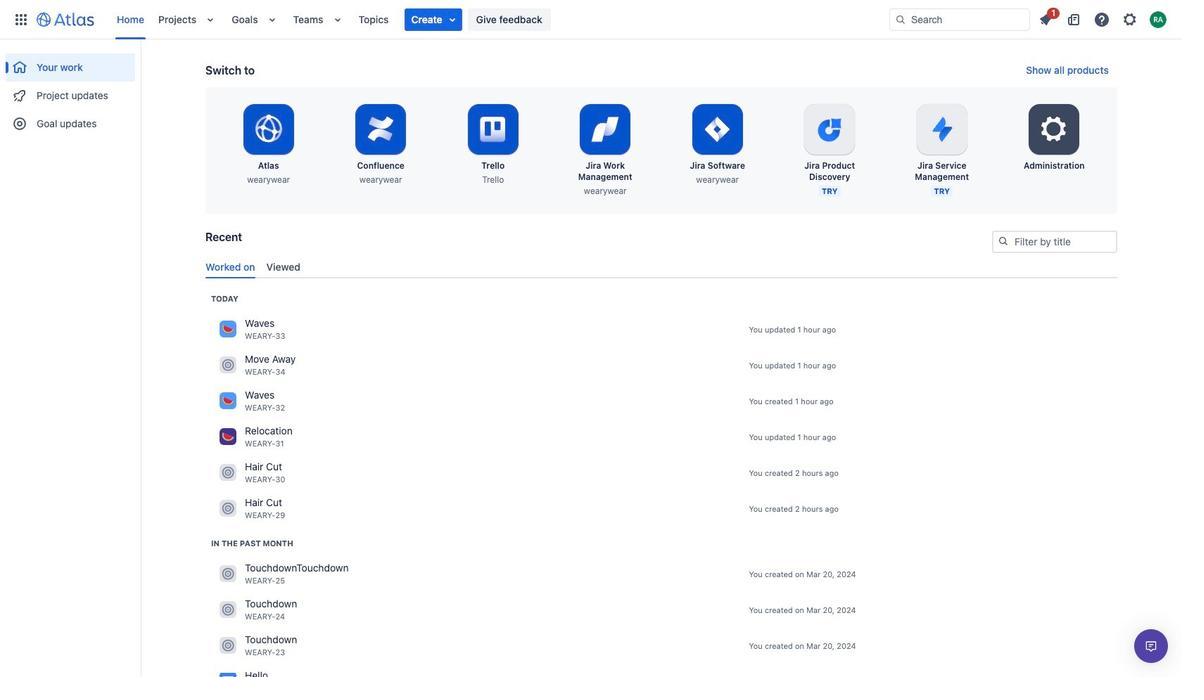 Task type: locate. For each thing, give the bounding box(es) containing it.
2 townsquare image from the top
[[220, 429, 237, 446]]

2 heading from the top
[[211, 538, 293, 550]]

heading for 2nd townsquare icon from the bottom of the page
[[211, 293, 239, 305]]

banner
[[0, 0, 1183, 39]]

tab list
[[200, 255, 1124, 279]]

search image
[[896, 14, 907, 25]]

list item
[[1034, 5, 1060, 31], [405, 8, 462, 31]]

0 vertical spatial heading
[[211, 293, 239, 305]]

0 vertical spatial townsquare image
[[220, 393, 237, 410]]

settings image
[[1038, 113, 1072, 146]]

Search field
[[890, 8, 1031, 31]]

list
[[110, 0, 890, 39], [1034, 5, 1174, 31]]

4 townsquare image from the top
[[220, 566, 237, 583]]

help image
[[1094, 11, 1111, 28]]

2 vertical spatial townsquare image
[[220, 501, 237, 518]]

townsquare image
[[220, 321, 237, 338], [220, 357, 237, 374], [220, 465, 237, 482], [220, 566, 237, 583], [220, 602, 237, 619], [220, 638, 237, 655]]

group
[[6, 39, 135, 142]]

townsquare image
[[220, 393, 237, 410], [220, 429, 237, 446], [220, 501, 237, 518]]

top element
[[8, 0, 890, 39]]

heading
[[211, 293, 239, 305], [211, 538, 293, 550]]

None search field
[[890, 8, 1031, 31]]

3 townsquare image from the top
[[220, 465, 237, 482]]

switch to... image
[[13, 11, 30, 28]]

0 horizontal spatial list item
[[405, 8, 462, 31]]

2 townsquare image from the top
[[220, 357, 237, 374]]

1 townsquare image from the top
[[220, 393, 237, 410]]

search image
[[998, 236, 1010, 247]]

1 townsquare image from the top
[[220, 321, 237, 338]]

1 horizontal spatial list
[[1034, 5, 1174, 31]]

1 vertical spatial townsquare image
[[220, 429, 237, 446]]

settings image
[[1122, 11, 1139, 28]]

1 vertical spatial heading
[[211, 538, 293, 550]]

1 heading from the top
[[211, 293, 239, 305]]



Task type: vqa. For each thing, say whether or not it's contained in the screenshot.
actions image
no



Task type: describe. For each thing, give the bounding box(es) containing it.
list item inside list
[[405, 8, 462, 31]]

1 horizontal spatial list item
[[1034, 5, 1060, 31]]

confluence image
[[220, 674, 237, 678]]

open intercom messenger image
[[1143, 639, 1160, 655]]

6 townsquare image from the top
[[220, 638, 237, 655]]

heading for the confluence icon
[[211, 538, 293, 550]]

5 townsquare image from the top
[[220, 602, 237, 619]]

Filter by title field
[[994, 232, 1117, 252]]

notifications image
[[1038, 11, 1055, 28]]

3 townsquare image from the top
[[220, 501, 237, 518]]

0 horizontal spatial list
[[110, 0, 890, 39]]

account image
[[1150, 11, 1167, 28]]



